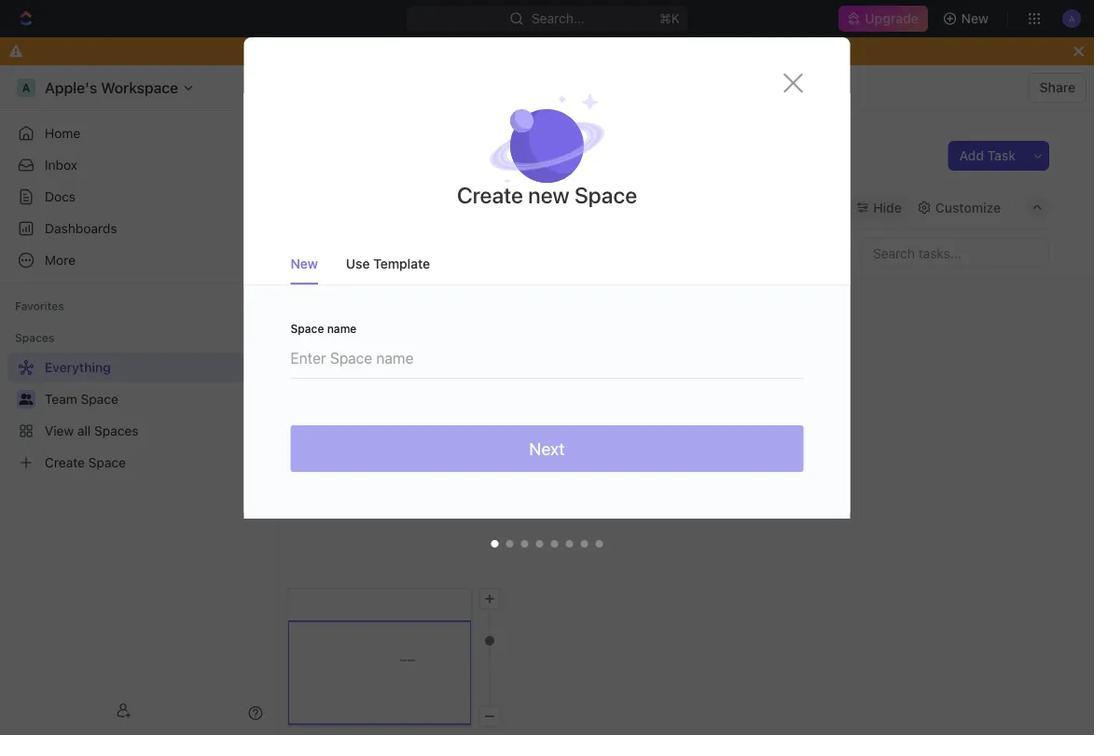 Task type: locate. For each thing, give the bounding box(es) containing it.
favorites
[[15, 300, 64, 313]]

0 vertical spatial new
[[962, 11, 989, 26]]

new
[[962, 11, 989, 26], [291, 256, 318, 272]]

share button
[[1029, 73, 1087, 103]]

0 horizontal spatial space
[[291, 322, 324, 335]]

use template
[[346, 256, 430, 272]]

1 horizontal spatial hide
[[874, 200, 902, 215]]

want
[[396, 43, 426, 59]]

docs
[[45, 189, 76, 204]]

notifications?
[[543, 43, 627, 59]]

new inside dialog
[[291, 256, 318, 272]]

closed
[[449, 246, 485, 259]]

mind map link
[[405, 195, 469, 221]]

0 horizontal spatial new
[[291, 256, 318, 272]]

mind map
[[409, 200, 469, 215]]

1 vertical spatial new
[[291, 256, 318, 272]]

add
[[960, 148, 985, 163]]

space name
[[291, 322, 357, 335]]

hide left the customize button
[[874, 200, 902, 215]]

1 horizontal spatial space
[[575, 182, 638, 208]]

this
[[722, 43, 745, 59]]

1 horizontal spatial new
[[962, 11, 989, 26]]

new left use
[[291, 256, 318, 272]]

space left 'name'
[[291, 322, 324, 335]]

0 horizontal spatial hide
[[690, 43, 719, 59]]

space
[[575, 182, 638, 208], [291, 322, 324, 335]]

share
[[1040, 80, 1076, 95]]

tree inside sidebar navigation
[[7, 353, 271, 478]]

upgrade link
[[839, 6, 928, 32]]

1 vertical spatial space
[[291, 322, 324, 335]]

new right upgrade
[[962, 11, 989, 26]]

to
[[429, 43, 442, 59]]

Enter Space na﻿me text field
[[291, 334, 804, 378]]

name
[[327, 322, 357, 335]]

template
[[374, 256, 430, 272]]

task
[[988, 148, 1016, 163]]

space right new
[[575, 182, 638, 208]]

0 vertical spatial space
[[575, 182, 638, 208]]

tree
[[7, 353, 271, 478]]

home link
[[7, 119, 271, 148]]

upgrade
[[866, 11, 919, 26]]

favorites button
[[7, 295, 72, 317]]

enable
[[640, 43, 681, 59]]

create new space
[[457, 182, 638, 208]]

show
[[416, 246, 446, 259]]

create new space dialog
[[244, 37, 851, 566]]

hide
[[690, 43, 719, 59], [874, 200, 902, 215]]

hide left this
[[690, 43, 719, 59]]

mind
[[409, 200, 439, 215]]

add task button
[[949, 141, 1028, 171]]

inbox
[[45, 157, 78, 173]]

new button
[[936, 4, 1001, 34]]

create
[[457, 182, 524, 208]]

1 vertical spatial hide
[[874, 200, 902, 215]]

you
[[370, 43, 393, 59]]

dashboards
[[45, 221, 117, 236]]

new inside button
[[962, 11, 989, 26]]



Task type: describe. For each thing, give the bounding box(es) containing it.
use
[[346, 256, 370, 272]]

hide inside dropdown button
[[874, 200, 902, 215]]

new
[[529, 182, 570, 208]]

next button
[[291, 426, 804, 472]]

customize button
[[912, 195, 1007, 221]]

sidebar navigation
[[0, 65, 279, 735]]

⌘k
[[660, 11, 680, 26]]

do you want to enable browser notifications? enable hide this
[[350, 43, 745, 59]]

hide button
[[851, 195, 908, 221]]

show closed
[[416, 246, 485, 259]]

enable
[[445, 43, 486, 59]]

Search tasks... text field
[[862, 239, 1049, 267]]

spaces
[[15, 331, 54, 344]]

show closed button
[[393, 242, 493, 264]]

customize
[[936, 200, 1001, 215]]

next
[[529, 439, 565, 459]]

add task
[[960, 148, 1016, 163]]

0 vertical spatial hide
[[690, 43, 719, 59]]

home
[[45, 126, 80, 141]]

inbox link
[[7, 150, 271, 180]]

browser
[[490, 43, 540, 59]]

dashboards link
[[7, 214, 271, 244]]

do
[[350, 43, 367, 59]]

map
[[443, 200, 469, 215]]

search...
[[532, 11, 585, 26]]

docs link
[[7, 182, 271, 212]]



Task type: vqa. For each thing, say whether or not it's contained in the screenshot.
UPGRADE
yes



